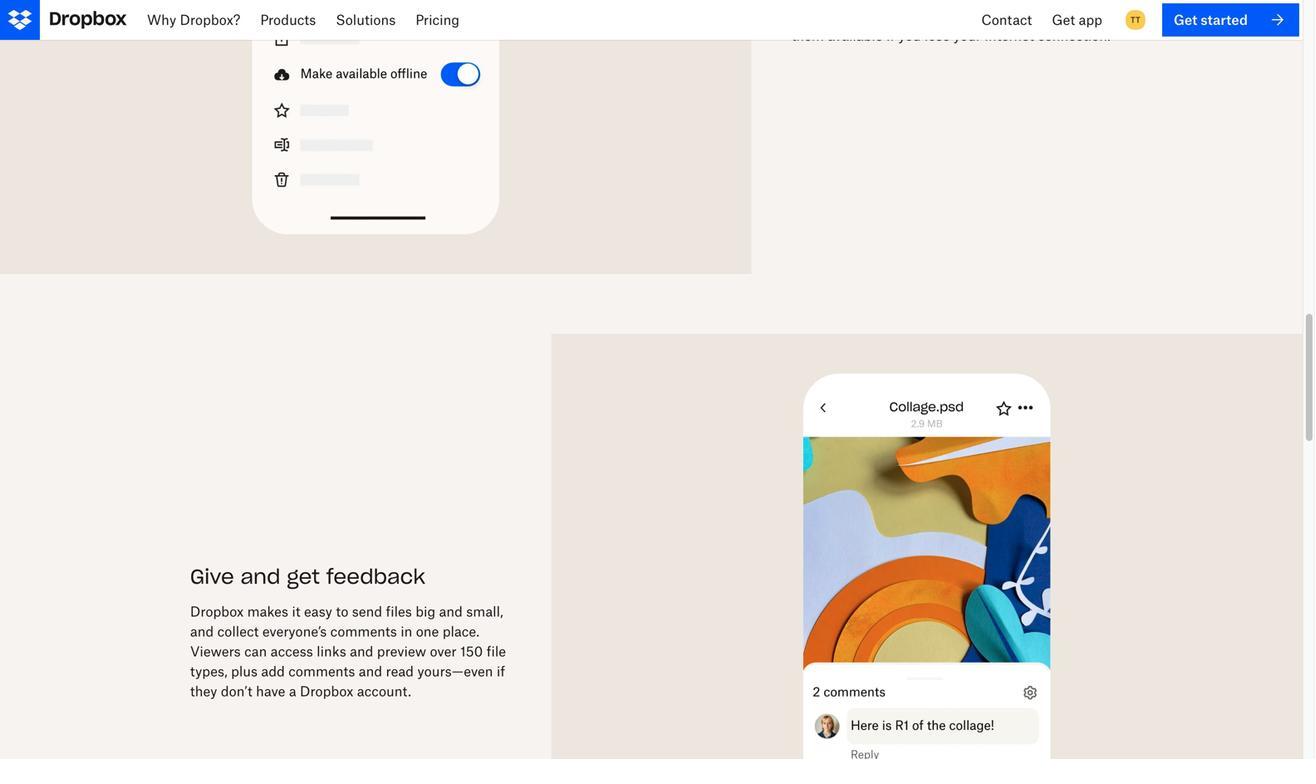 Task type: vqa. For each thing, say whether or not it's contained in the screenshot.
Products POPUP BUTTON
yes



Task type: describe. For each thing, give the bounding box(es) containing it.
contact
[[982, 12, 1032, 28]]

small,
[[466, 604, 503, 620]]

1 vertical spatial dropbox
[[300, 684, 354, 700]]

why dropbox?
[[147, 12, 240, 28]]

send
[[352, 604, 382, 620]]

0 horizontal spatial dropbox
[[190, 604, 244, 620]]

viewers
[[190, 644, 241, 660]]

collect
[[217, 624, 259, 640]]

makes
[[247, 604, 288, 620]]

can
[[244, 644, 267, 660]]

get for get started
[[1174, 12, 1198, 28]]

access
[[271, 644, 313, 660]]

easy
[[304, 604, 332, 620]]

150
[[460, 644, 483, 660]]

yours—even
[[418, 664, 493, 680]]

and right links
[[350, 644, 374, 660]]

file
[[487, 644, 506, 660]]

get started link
[[1163, 3, 1300, 37]]

plus
[[231, 664, 258, 680]]

files
[[386, 604, 412, 620]]

started
[[1201, 12, 1248, 28]]

give
[[190, 564, 234, 590]]

products button
[[250, 0, 326, 40]]

have
[[256, 684, 285, 700]]

dropbox?
[[180, 12, 240, 28]]

preview
[[377, 644, 426, 660]]

get app button
[[1042, 0, 1113, 40]]

get started
[[1174, 12, 1248, 28]]

products
[[260, 12, 316, 28]]

a
[[289, 684, 296, 700]]

get for get app
[[1052, 12, 1076, 28]]



Task type: locate. For each thing, give the bounding box(es) containing it.
contact button
[[972, 0, 1042, 40]]

why dropbox? button
[[137, 0, 250, 40]]

and
[[241, 564, 281, 590], [439, 604, 463, 620], [190, 624, 214, 640], [350, 644, 374, 660], [359, 664, 382, 680]]

and up makes
[[241, 564, 281, 590]]

pricing
[[416, 12, 460, 28]]

get inside get app popup button
[[1052, 12, 1076, 28]]

1 vertical spatial comments
[[289, 664, 355, 680]]

solutions
[[336, 12, 396, 28]]

why
[[147, 12, 176, 28]]

don't
[[221, 684, 252, 700]]

solutions button
[[326, 0, 406, 40]]

in
[[401, 624, 413, 640]]

everyone's
[[262, 624, 327, 640]]

0 vertical spatial comments
[[331, 624, 397, 640]]

comments
[[331, 624, 397, 640], [289, 664, 355, 680]]

app
[[1079, 12, 1103, 28]]

a user selecting the "make available offline" toggle for a folder in dropbox image
[[40, 0, 712, 235]]

1 horizontal spatial dropbox
[[300, 684, 354, 700]]

0 horizontal spatial get
[[1052, 12, 1076, 28]]

get
[[287, 564, 320, 590]]

get left started
[[1174, 12, 1198, 28]]

one
[[416, 624, 439, 640]]

dropbox right a
[[300, 684, 354, 700]]

an abstract collage image file with comments from the creator and contributor listed below the image image
[[591, 374, 1263, 760]]

dropbox
[[190, 604, 244, 620], [300, 684, 354, 700]]

get
[[1174, 12, 1198, 28], [1052, 12, 1076, 28]]

big
[[416, 604, 436, 620]]

and up viewers
[[190, 624, 214, 640]]

add
[[261, 664, 285, 680]]

pricing link
[[406, 0, 470, 40]]

and up account.
[[359, 664, 382, 680]]

dropbox up collect
[[190, 604, 244, 620]]

types,
[[190, 664, 228, 680]]

give and get feedback
[[190, 564, 426, 590]]

over
[[430, 644, 457, 660]]

feedback
[[326, 564, 426, 590]]

tt button
[[1123, 7, 1149, 33]]

dropbox makes it easy to send files big and small, and collect everyone's comments in one place. viewers can access links and preview over 150 file types, plus add comments and read yours—even if they don't have a dropbox account.
[[190, 604, 506, 700]]

place.
[[443, 624, 480, 640]]

comments down links
[[289, 664, 355, 680]]

they
[[190, 684, 217, 700]]

1 horizontal spatial get
[[1174, 12, 1198, 28]]

to
[[336, 604, 349, 620]]

get inside get started link
[[1174, 12, 1198, 28]]

get left app
[[1052, 12, 1076, 28]]

and up place.
[[439, 604, 463, 620]]

read
[[386, 664, 414, 680]]

comments down send
[[331, 624, 397, 640]]

0 vertical spatial dropbox
[[190, 604, 244, 620]]

it
[[292, 604, 301, 620]]

account.
[[357, 684, 411, 700]]

links
[[317, 644, 346, 660]]

if
[[497, 664, 505, 680]]

tt
[[1131, 15, 1141, 25]]

get app
[[1052, 12, 1103, 28]]



